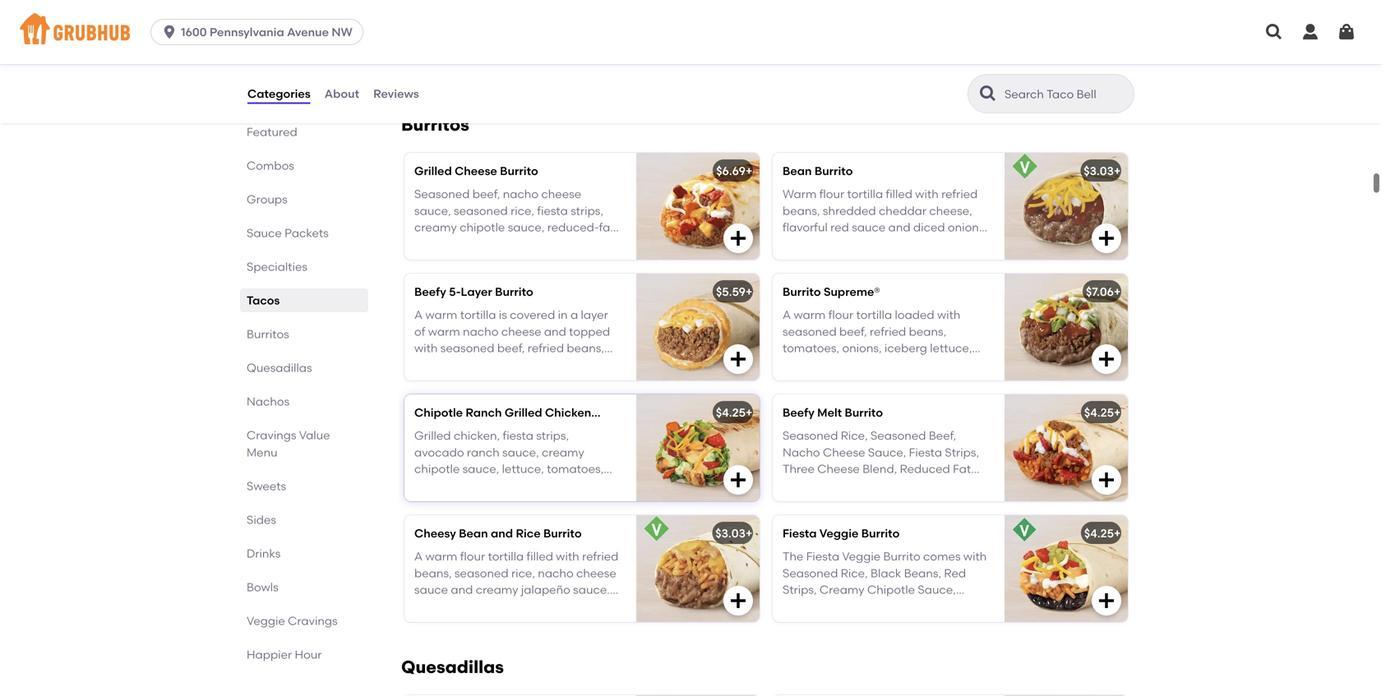 Task type: vqa. For each thing, say whether or not it's contained in the screenshot.
Menu
yes



Task type: locate. For each thing, give the bounding box(es) containing it.
grilled for cheese
[[414, 164, 452, 178]]

1 vertical spatial three
[[783, 462, 815, 476]]

tacos down "specialties"
[[247, 294, 280, 308]]

a up flatbread
[[414, 8, 423, 22]]

0 horizontal spatial beef,
[[554, 41, 581, 55]]

a inside a warm flour tortilla loaded with seasoned beef, refried beans, tomatoes, onions, iceberg lettuce, reduced-fat sour cream, red sauce and cheddar cheese.
[[783, 308, 791, 322]]

1 horizontal spatial warm
[[794, 308, 826, 322]]

nacho inside seasoned rice, seasoned beef, nacho cheese sauce, fiesta strips, three cheese blend, reduced fat sour cream wrapped in a warm tortilla.
[[783, 446, 820, 460]]

three up sour
[[783, 462, 815, 476]]

seasoned up blend,
[[871, 429, 926, 443]]

1 horizontal spatial flour
[[829, 308, 854, 322]]

0 vertical spatial $3.03
[[1084, 164, 1114, 178]]

tortilla. down sour
[[783, 496, 822, 510]]

about button
[[324, 64, 360, 123]]

1 vertical spatial wrapped
[[852, 479, 903, 493]]

tortilla.
[[576, 496, 615, 510], [783, 496, 822, 510]]

1 horizontal spatial tacos
[[414, 25, 447, 39]]

1 vertical spatial $3.03 +
[[716, 526, 753, 540]]

in
[[521, 25, 530, 39], [906, 479, 916, 493]]

0 horizontal spatial $3.03
[[716, 526, 746, 540]]

$4.25 + for grilled chicken, fiesta strips, avocado ranch sauce, creamy chipotle sauce, lettuce, tomatoes, and real shredded cheddar cheese wrapped inside a warm flour tortilla.
[[716, 406, 753, 420]]

flour up beef,
[[829, 308, 854, 322]]

$3.03
[[1084, 164, 1114, 178], [716, 526, 746, 540]]

0 vertical spatial wrapped
[[450, 25, 500, 39]]

chipotle
[[414, 462, 460, 476]]

tacos
[[414, 25, 447, 39], [247, 294, 280, 308]]

0 horizontal spatial beefy
[[414, 285, 446, 299]]

2 vertical spatial warm
[[513, 496, 545, 510]]

$6.69 +
[[716, 164, 753, 178]]

bean down inside
[[459, 526, 488, 540]]

a inside seasoned rice, seasoned beef, nacho cheese sauce, fiesta strips, three cheese blend, reduced fat sour cream wrapped in a warm tortilla.
[[918, 479, 926, 493]]

2 vertical spatial grilled
[[414, 429, 451, 443]]

warm up seasoned
[[794, 308, 826, 322]]

and inside a nacho cheese doritos® locos tacos wrapped up in a soft piece of flatbread with seasoned beef, spicy ranch sauce, lettuce, cheddar cheese, and a three cheese blend.
[[463, 75, 485, 89]]

0 horizontal spatial flour
[[548, 496, 573, 510]]

1 horizontal spatial tortilla.
[[783, 496, 822, 510]]

nacho up sour
[[783, 446, 820, 460]]

lettuce, inside a warm flour tortilla loaded with seasoned beef, refried beans, tomatoes, onions, iceberg lettuce, reduced-fat sour cream, red sauce and cheddar cheese.
[[930, 341, 972, 355]]

a left the soft
[[533, 25, 541, 39]]

soft
[[543, 25, 564, 39]]

1 vertical spatial $3.03
[[716, 526, 746, 540]]

fiesta inside seasoned rice, seasoned beef, nacho cheese sauce, fiesta strips, three cheese blend, reduced fat sour cream wrapped in a warm tortilla.
[[909, 446, 942, 460]]

cheddar inside "grilled chicken, fiesta strips, avocado ranch sauce, creamy chipotle sauce, lettuce, tomatoes, and real shredded cheddar cheese wrapped inside a warm flour tortilla."
[[519, 479, 567, 493]]

0 vertical spatial beef,
[[554, 41, 581, 55]]

1 horizontal spatial nacho
[[783, 446, 820, 460]]

bean
[[783, 164, 812, 178], [459, 526, 488, 540]]

0 horizontal spatial lettuce,
[[502, 462, 544, 476]]

three inside a nacho cheese doritos® locos tacos wrapped up in a soft piece of flatbread with seasoned beef, spicy ranch sauce, lettuce, cheddar cheese, and a three cheese blend.
[[498, 75, 530, 89]]

svg image for beefy melt burrito
[[1097, 470, 1117, 490]]

0 vertical spatial tacos
[[414, 25, 447, 39]]

bean burrito
[[783, 164, 853, 178]]

beef, up strips,
[[929, 429, 956, 443]]

+ for chipotle ranch grilled chicken burrito
[[746, 406, 753, 420]]

wrapped down real
[[414, 496, 465, 510]]

0 horizontal spatial $3.03 +
[[716, 526, 753, 540]]

chicken,
[[454, 429, 500, 443]]

1 horizontal spatial ranch
[[466, 406, 502, 420]]

cheddar down fat
[[808, 375, 855, 389]]

1 horizontal spatial beefy
[[783, 406, 815, 420]]

veggie
[[820, 526, 859, 540], [247, 614, 285, 628]]

0 horizontal spatial sauce,
[[463, 462, 499, 476]]

flour inside a warm flour tortilla loaded with seasoned beef, refried beans, tomatoes, onions, iceberg lettuce, reduced-fat sour cream, red sauce and cheddar cheese.
[[829, 308, 854, 322]]

fiesta up reduced
[[909, 446, 942, 460]]

1 horizontal spatial three
[[783, 462, 815, 476]]

1 vertical spatial quesadillas
[[401, 657, 504, 678]]

beef, up the cheddar
[[554, 41, 581, 55]]

1 tortilla. from the left
[[576, 496, 615, 510]]

nacho up flatbread
[[425, 8, 463, 22]]

fiesta veggie burrito
[[783, 526, 900, 540]]

2 horizontal spatial warm
[[929, 479, 961, 493]]

1 vertical spatial beef,
[[929, 429, 956, 443]]

grilled for chicken,
[[414, 429, 451, 443]]

0 horizontal spatial three
[[498, 75, 530, 89]]

0 vertical spatial nacho
[[425, 8, 463, 22]]

5-
[[449, 285, 461, 299]]

svg image for chipotle ranch grilled chicken burrito image
[[728, 470, 748, 490]]

three inside seasoned rice, seasoned beef, nacho cheese sauce, fiesta strips, three cheese blend, reduced fat sour cream wrapped in a warm tortilla.
[[783, 462, 815, 476]]

inside
[[468, 496, 500, 510]]

1 horizontal spatial with
[[937, 308, 961, 322]]

a down reduced
[[918, 479, 926, 493]]

0 vertical spatial bean
[[783, 164, 812, 178]]

beefy left 5-
[[414, 285, 446, 299]]

in inside a nacho cheese doritos® locos tacos wrapped up in a soft piece of flatbread with seasoned beef, spicy ranch sauce, lettuce, cheddar cheese, and a three cheese blend.
[[521, 25, 530, 39]]

and right cheese,
[[463, 75, 485, 89]]

$3.03 for cheesy bean and rice burrito
[[716, 526, 746, 540]]

beefy
[[414, 285, 446, 299], [783, 406, 815, 420]]

0 vertical spatial quesadillas
[[247, 361, 312, 375]]

spicy
[[584, 41, 614, 55]]

and inside "grilled chicken, fiesta strips, avocado ranch sauce, creamy chipotle sauce, lettuce, tomatoes, and real shredded cheddar cheese wrapped inside a warm flour tortilla."
[[414, 479, 437, 493]]

0 horizontal spatial ranch
[[414, 58, 450, 72]]

0 vertical spatial flour
[[829, 308, 854, 322]]

1 vertical spatial tacos
[[247, 294, 280, 308]]

0 horizontal spatial fiesta
[[783, 526, 817, 540]]

burritos up nachos
[[247, 327, 289, 341]]

0 horizontal spatial tortilla.
[[576, 496, 615, 510]]

burrito supreme® image
[[1005, 274, 1128, 381]]

flour inside "grilled chicken, fiesta strips, avocado ranch sauce, creamy chipotle sauce, lettuce, tomatoes, and real shredded cheddar cheese wrapped inside a warm flour tortilla."
[[548, 496, 573, 510]]

1 horizontal spatial bean
[[783, 164, 812, 178]]

ranch
[[414, 58, 450, 72], [466, 406, 502, 420]]

three down lettuce,
[[498, 75, 530, 89]]

cheddar
[[808, 375, 855, 389], [519, 479, 567, 493]]

0 horizontal spatial sauce,
[[453, 58, 491, 72]]

wrapped down blend,
[[852, 479, 903, 493]]

cheesy bean and rice burrito
[[414, 526, 582, 540]]

1 horizontal spatial lettuce,
[[930, 341, 972, 355]]

1 horizontal spatial burritos
[[401, 114, 469, 135]]

sauce
[[943, 358, 977, 372]]

with
[[469, 41, 493, 55], [937, 308, 961, 322]]

doritos®
[[511, 8, 557, 22]]

locos
[[559, 8, 592, 22]]

with up the beans,
[[937, 308, 961, 322]]

1 horizontal spatial quesadillas
[[401, 657, 504, 678]]

a down lettuce,
[[487, 75, 495, 89]]

seasoned
[[783, 325, 837, 339]]

svg image
[[1265, 22, 1284, 42], [1301, 22, 1320, 42], [161, 24, 178, 40], [728, 49, 748, 69], [728, 228, 748, 248], [1097, 228, 1117, 248], [728, 349, 748, 369], [728, 470, 748, 490], [728, 591, 748, 611]]

0 horizontal spatial seasoned
[[496, 41, 551, 55]]

warm
[[794, 308, 826, 322], [929, 479, 961, 493], [513, 496, 545, 510]]

1 horizontal spatial $3.03
[[1084, 164, 1114, 178]]

in inside seasoned rice, seasoned beef, nacho cheese sauce, fiesta strips, three cheese blend, reduced fat sour cream wrapped in a warm tortilla.
[[906, 479, 916, 493]]

1 horizontal spatial tomatoes,
[[783, 341, 840, 355]]

flatbread
[[414, 41, 467, 55]]

cravings up menu
[[247, 428, 296, 442]]

layer
[[461, 285, 492, 299]]

veggie down cream
[[820, 526, 859, 540]]

warm down fat
[[929, 479, 961, 493]]

fiesta down sour
[[783, 526, 817, 540]]

$4.25 +
[[716, 406, 753, 420], [1084, 406, 1121, 420], [1084, 526, 1121, 540]]

0 vertical spatial fiesta
[[909, 446, 942, 460]]

and
[[463, 75, 485, 89], [783, 375, 805, 389], [414, 479, 437, 493], [491, 526, 513, 540]]

red
[[922, 358, 940, 372]]

0 horizontal spatial cheddar
[[519, 479, 567, 493]]

burritos down cheese,
[[401, 114, 469, 135]]

warm up rice
[[513, 496, 545, 510]]

main navigation navigation
[[0, 0, 1381, 64]]

with inside a nacho cheese doritos® locos tacos wrapped up in a soft piece of flatbread with seasoned beef, spicy ranch sauce, lettuce, cheddar cheese, and a three cheese blend.
[[469, 41, 493, 55]]

wrapped inside "grilled chicken, fiesta strips, avocado ranch sauce, creamy chipotle sauce, lettuce, tomatoes, and real shredded cheddar cheese wrapped inside a warm flour tortilla."
[[414, 496, 465, 510]]

1 horizontal spatial $3.03 +
[[1084, 164, 1121, 178]]

and down reduced-
[[783, 375, 805, 389]]

sauce, inside a nacho cheese doritos® locos tacos wrapped up in a soft piece of flatbread with seasoned beef, spicy ranch sauce, lettuce, cheddar cheese, and a three cheese blend.
[[453, 58, 491, 72]]

beefy for beefy 5-layer burrito
[[414, 285, 446, 299]]

1 horizontal spatial sauce,
[[868, 446, 906, 460]]

2 tortilla. from the left
[[783, 496, 822, 510]]

flour down cheese
[[548, 496, 573, 510]]

1 vertical spatial tomatoes,
[[547, 462, 604, 476]]

0 horizontal spatial nacho
[[425, 8, 463, 22]]

about
[[324, 87, 359, 101]]

tortilla. inside seasoned rice, seasoned beef, nacho cheese sauce, fiesta strips, three cheese blend, reduced fat sour cream wrapped in a warm tortilla.
[[783, 496, 822, 510]]

real
[[439, 479, 461, 493]]

lettuce, down fiesta
[[502, 462, 544, 476]]

0 horizontal spatial warm
[[513, 496, 545, 510]]

1 vertical spatial flour
[[548, 496, 573, 510]]

cheese
[[466, 8, 508, 22], [532, 75, 575, 89], [455, 164, 497, 178], [823, 446, 865, 460], [817, 462, 860, 476]]

grilled inside "grilled chicken, fiesta strips, avocado ranch sauce, creamy chipotle sauce, lettuce, tomatoes, and real shredded cheddar cheese wrapped inside a warm flour tortilla."
[[414, 429, 451, 443]]

1 vertical spatial a
[[783, 308, 791, 322]]

0 vertical spatial tomatoes,
[[783, 341, 840, 355]]

tomatoes, down creamy
[[547, 462, 604, 476]]

cheddar inside a warm flour tortilla loaded with seasoned beef, refried beans, tomatoes, onions, iceberg lettuce, reduced-fat sour cream, red sauce and cheddar cheese.
[[808, 375, 855, 389]]

svg image for grilled cheese burrito image
[[728, 228, 748, 248]]

0 horizontal spatial tomatoes,
[[547, 462, 604, 476]]

1 horizontal spatial a
[[783, 308, 791, 322]]

a inside "grilled chicken, fiesta strips, avocado ranch sauce, creamy chipotle sauce, lettuce, tomatoes, and real shredded cheddar cheese wrapped inside a warm flour tortilla."
[[503, 496, 511, 510]]

1 vertical spatial beefy
[[783, 406, 815, 420]]

a nacho cheese doritos® locos tacos wrapped up in a soft piece of flatbread with seasoned beef, spicy ranch sauce, lettuce, cheddar cheese, and a three cheese blend. button
[[405, 0, 760, 89]]

beefy left melt
[[783, 406, 815, 420]]

svg image
[[1337, 22, 1357, 42], [1097, 349, 1117, 369], [1097, 470, 1117, 490], [1097, 591, 1117, 611]]

seasoned down melt
[[783, 429, 838, 443]]

sauce,
[[502, 446, 539, 460], [463, 462, 499, 476]]

1 vertical spatial cheddar
[[519, 479, 567, 493]]

tacos up flatbread
[[414, 25, 447, 39]]

and left rice
[[491, 526, 513, 540]]

tomatoes,
[[783, 341, 840, 355], [547, 462, 604, 476]]

$3.03 for bean burrito
[[1084, 164, 1114, 178]]

seasoned up lettuce,
[[496, 41, 551, 55]]

1 horizontal spatial in
[[906, 479, 916, 493]]

tomatoes, down seasoned
[[783, 341, 840, 355]]

$3.03 + for cheesy bean and rice burrito
[[716, 526, 753, 540]]

quesadillas
[[247, 361, 312, 375], [401, 657, 504, 678]]

1 vertical spatial sauce,
[[463, 462, 499, 476]]

in down reduced
[[906, 479, 916, 493]]

drinks
[[247, 547, 281, 561]]

sauce, down fiesta
[[502, 446, 539, 460]]

ranch up chicken,
[[466, 406, 502, 420]]

sauce, down flatbread
[[453, 58, 491, 72]]

ranch inside a nacho cheese doritos® locos tacos wrapped up in a soft piece of flatbread with seasoned beef, spicy ranch sauce, lettuce, cheddar cheese, and a three cheese blend.
[[414, 58, 450, 72]]

0 vertical spatial ranch
[[414, 58, 450, 72]]

+ for burrito supreme®
[[1114, 285, 1121, 299]]

0 vertical spatial warm
[[794, 308, 826, 322]]

veggie down the bowls
[[247, 614, 285, 628]]

ranch up cheese,
[[414, 58, 450, 72]]

1 horizontal spatial fiesta
[[909, 446, 942, 460]]

veggie cravings
[[247, 614, 338, 628]]

a nacho cheese doritos® locos tacos wrapped up in a soft piece of flatbread with seasoned beef, spicy ranch sauce, lettuce, cheddar cheese, and a three cheese blend.
[[414, 8, 614, 89]]

tortilla. down cheese
[[576, 496, 615, 510]]

burritos
[[401, 114, 469, 135], [247, 327, 289, 341]]

1 horizontal spatial beef,
[[929, 429, 956, 443]]

featured
[[247, 125, 297, 139]]

1 vertical spatial lettuce,
[[502, 462, 544, 476]]

lettuce, up the sauce
[[930, 341, 972, 355]]

value
[[299, 428, 330, 442]]

in right up
[[521, 25, 530, 39]]

wrapped left up
[[450, 25, 500, 39]]

seasoned
[[496, 41, 551, 55], [783, 429, 838, 443], [871, 429, 926, 443]]

beefy melt burrito image
[[1005, 395, 1128, 501]]

1 vertical spatial nacho
[[783, 446, 820, 460]]

1 vertical spatial with
[[937, 308, 961, 322]]

nacho inside a nacho cheese doritos® locos tacos wrapped up in a soft piece of flatbread with seasoned beef, spicy ranch sauce, lettuce, cheddar cheese, and a three cheese blend.
[[425, 8, 463, 22]]

bean burrito image
[[1005, 153, 1128, 260]]

0 vertical spatial lettuce,
[[930, 341, 972, 355]]

Search Taco Bell search field
[[1003, 86, 1129, 102]]

1 vertical spatial burritos
[[247, 327, 289, 341]]

a for a warm flour tortilla loaded with seasoned beef, refried beans, tomatoes, onions, iceberg lettuce, reduced-fat sour cream, red sauce and cheddar cheese.
[[783, 308, 791, 322]]

loaded
[[895, 308, 935, 322]]

1 vertical spatial warm
[[929, 479, 961, 493]]

fat
[[953, 462, 971, 476]]

1 vertical spatial ranch
[[466, 406, 502, 420]]

a up seasoned
[[783, 308, 791, 322]]

bean right $6.69 +
[[783, 164, 812, 178]]

cravings up hour
[[288, 614, 338, 628]]

0 vertical spatial three
[[498, 75, 530, 89]]

0 horizontal spatial veggie
[[247, 614, 285, 628]]

cheddar down creamy
[[519, 479, 567, 493]]

a right inside
[[503, 496, 511, 510]]

+ for cheesy bean and rice burrito
[[746, 526, 753, 540]]

0 vertical spatial cravings
[[247, 428, 296, 442]]

sauce, down ranch
[[463, 462, 499, 476]]

0 horizontal spatial with
[[469, 41, 493, 55]]

reduced-
[[783, 358, 835, 372]]

sauce, inside seasoned rice, seasoned beef, nacho cheese sauce, fiesta strips, three cheese blend, reduced fat sour cream wrapped in a warm tortilla.
[[868, 446, 906, 460]]

0 horizontal spatial in
[[521, 25, 530, 39]]

svg image for the bean burrito image
[[1097, 228, 1117, 248]]

0 vertical spatial sauce,
[[453, 58, 491, 72]]

chipotle ranch grilled chicken burrito image
[[636, 395, 760, 501]]

sauce packets
[[247, 226, 329, 240]]

burrito
[[500, 164, 538, 178], [815, 164, 853, 178], [495, 285, 533, 299], [783, 285, 821, 299], [594, 406, 632, 420], [845, 406, 883, 420], [543, 526, 582, 540], [861, 526, 900, 540]]

beef, inside seasoned rice, seasoned beef, nacho cheese sauce, fiesta strips, three cheese blend, reduced fat sour cream wrapped in a warm tortilla.
[[929, 429, 956, 443]]

beef, inside a nacho cheese doritos® locos tacos wrapped up in a soft piece of flatbread with seasoned beef, spicy ranch sauce, lettuce, cheddar cheese, and a three cheese blend.
[[554, 41, 581, 55]]

tortilla
[[856, 308, 892, 322]]

0 vertical spatial grilled
[[414, 164, 452, 178]]

0 vertical spatial with
[[469, 41, 493, 55]]

with right flatbread
[[469, 41, 493, 55]]

+ for fiesta veggie burrito
[[1114, 526, 1121, 540]]

0 vertical spatial a
[[414, 8, 423, 22]]

0 vertical spatial cheddar
[[808, 375, 855, 389]]

1 vertical spatial in
[[906, 479, 916, 493]]

1 horizontal spatial sauce,
[[502, 446, 539, 460]]

grilled cheese burrito image
[[636, 153, 760, 260]]

+ for beefy 5-layer burrito
[[746, 285, 753, 299]]

1 horizontal spatial cheddar
[[808, 375, 855, 389]]

sweets
[[247, 479, 286, 493]]

0 horizontal spatial a
[[414, 8, 423, 22]]

sauce, up blend,
[[868, 446, 906, 460]]

0 vertical spatial in
[[521, 25, 530, 39]]

sour
[[783, 479, 808, 493]]

and down 'chipotle'
[[414, 479, 437, 493]]

a inside a nacho cheese doritos® locos tacos wrapped up in a soft piece of flatbread with seasoned beef, spicy ranch sauce, lettuce, cheddar cheese, and a three cheese blend.
[[414, 8, 423, 22]]

specialties
[[247, 260, 307, 274]]



Task type: describe. For each thing, give the bounding box(es) containing it.
burrito supreme®
[[783, 285, 880, 299]]

supreme®
[[824, 285, 880, 299]]

warm inside "grilled chicken, fiesta strips, avocado ranch sauce, creamy chipotle sauce, lettuce, tomatoes, and real shredded cheddar cheese wrapped inside a warm flour tortilla."
[[513, 496, 545, 510]]

warm inside a warm flour tortilla loaded with seasoned beef, refried beans, tomatoes, onions, iceberg lettuce, reduced-fat sour cream, red sauce and cheddar cheese.
[[794, 308, 826, 322]]

reduced
[[900, 462, 950, 476]]

ranch
[[467, 446, 500, 460]]

chipotle
[[414, 406, 463, 420]]

chipotle ranch grilled chicken burrito
[[414, 406, 632, 420]]

cravings value menu
[[247, 428, 330, 460]]

tomatoes, inside "grilled chicken, fiesta strips, avocado ranch sauce, creamy chipotle sauce, lettuce, tomatoes, and real shredded cheddar cheese wrapped inside a warm flour tortilla."
[[547, 462, 604, 476]]

with inside a warm flour tortilla loaded with seasoned beef, refried beans, tomatoes, onions, iceberg lettuce, reduced-fat sour cream, red sauce and cheddar cheese.
[[937, 308, 961, 322]]

cheddar
[[542, 58, 592, 72]]

rice,
[[841, 429, 868, 443]]

svg image inside 1600 pennsylvania avenue nw button
[[161, 24, 178, 40]]

of
[[601, 25, 612, 39]]

groups
[[247, 192, 288, 206]]

seasoned inside a nacho cheese doritos® locos tacos wrapped up in a soft piece of flatbread with seasoned beef, spicy ranch sauce, lettuce, cheddar cheese, and a three cheese blend.
[[496, 41, 551, 55]]

doritos® cheesy gordita crunch - nacho cheese image
[[636, 0, 760, 80]]

$6.69
[[716, 164, 746, 178]]

grilled chicken, fiesta strips, avocado ranch sauce, creamy chipotle sauce, lettuce, tomatoes, and real shredded cheddar cheese wrapped inside a warm flour tortilla.
[[414, 429, 615, 510]]

svg image for cheesy bean and rice burrito image
[[728, 591, 748, 611]]

onions,
[[842, 341, 882, 355]]

lettuce,
[[494, 58, 539, 72]]

$5.59
[[716, 285, 746, 299]]

blend.
[[578, 75, 612, 89]]

+ for bean burrito
[[1114, 164, 1121, 178]]

melt
[[817, 406, 842, 420]]

nachos
[[247, 395, 290, 409]]

svg image for 'beefy 5-layer burrito' image
[[728, 349, 748, 369]]

search icon image
[[978, 84, 998, 104]]

0 vertical spatial sauce,
[[502, 446, 539, 460]]

$7.06 +
[[1086, 285, 1121, 299]]

0 vertical spatial veggie
[[820, 526, 859, 540]]

svg image for fiesta veggie burrito
[[1097, 591, 1117, 611]]

$4.25 + for seasoned rice, seasoned beef, nacho cheese sauce, fiesta strips, three cheese blend, reduced fat sour cream wrapped in a warm tortilla.
[[1084, 406, 1121, 420]]

warm inside seasoned rice, seasoned beef, nacho cheese sauce, fiesta strips, three cheese blend, reduced fat sour cream wrapped in a warm tortilla.
[[929, 479, 961, 493]]

0 horizontal spatial bean
[[459, 526, 488, 540]]

cream
[[811, 479, 850, 493]]

$3.03 + for bean burrito
[[1084, 164, 1121, 178]]

chicken
[[545, 406, 591, 420]]

cheese
[[570, 479, 610, 493]]

seasoned rice, seasoned beef, nacho cheese sauce, fiesta strips, three cheese blend, reduced fat sour cream wrapped in a warm tortilla.
[[783, 429, 979, 510]]

sides
[[247, 513, 276, 527]]

0 vertical spatial burritos
[[401, 114, 469, 135]]

and inside a warm flour tortilla loaded with seasoned beef, refried beans, tomatoes, onions, iceberg lettuce, reduced-fat sour cream, red sauce and cheddar cheese.
[[783, 375, 805, 389]]

beefy 5-layer burrito
[[414, 285, 533, 299]]

0 horizontal spatial burritos
[[247, 327, 289, 341]]

1 vertical spatial grilled
[[505, 406, 542, 420]]

rice
[[516, 526, 541, 540]]

nw
[[332, 25, 353, 39]]

piece
[[567, 25, 598, 39]]

wrapped inside a nacho cheese doritos® locos tacos wrapped up in a soft piece of flatbread with seasoned beef, spicy ranch sauce, lettuce, cheddar cheese, and a three cheese blend.
[[450, 25, 500, 39]]

0 horizontal spatial quesadillas
[[247, 361, 312, 375]]

avenue
[[287, 25, 329, 39]]

reviews button
[[373, 64, 420, 123]]

1 vertical spatial cravings
[[288, 614, 338, 628]]

iceberg
[[885, 341, 927, 355]]

cheese,
[[414, 75, 460, 89]]

grilled cheese burrito
[[414, 164, 538, 178]]

fiesta
[[503, 429, 534, 443]]

+ for grilled cheese burrito
[[746, 164, 753, 178]]

cheese.
[[858, 375, 901, 389]]

1600 pennsylvania avenue nw
[[181, 25, 353, 39]]

+ for beefy melt burrito
[[1114, 406, 1121, 420]]

1 horizontal spatial seasoned
[[783, 429, 838, 443]]

happier
[[247, 648, 292, 662]]

wrapped inside seasoned rice, seasoned beef, nacho cheese sauce, fiesta strips, three cheese blend, reduced fat sour cream wrapped in a warm tortilla.
[[852, 479, 903, 493]]

menu
[[247, 446, 278, 460]]

packets
[[285, 226, 329, 240]]

refried
[[870, 325, 906, 339]]

sour
[[853, 358, 877, 372]]

1 vertical spatial fiesta
[[783, 526, 817, 540]]

beefy 5-layer burrito image
[[636, 274, 760, 381]]

sauce
[[247, 226, 282, 240]]

svg image for doritos® cheesy gordita crunch - nacho cheese "image"
[[728, 49, 748, 69]]

strips,
[[536, 429, 569, 443]]

$5.59 +
[[716, 285, 753, 299]]

tortilla. inside "grilled chicken, fiesta strips, avocado ranch sauce, creamy chipotle sauce, lettuce, tomatoes, and real shredded cheddar cheese wrapped inside a warm flour tortilla."
[[576, 496, 615, 510]]

shredded
[[463, 479, 517, 493]]

avocado
[[414, 446, 464, 460]]

categories button
[[247, 64, 311, 123]]

cream,
[[879, 358, 919, 372]]

svg image inside main navigation navigation
[[1337, 22, 1357, 42]]

up
[[503, 25, 518, 39]]

combos
[[247, 159, 294, 173]]

$4.25 for grilled chicken, fiesta strips, avocado ranch sauce, creamy chipotle sauce, lettuce, tomatoes, and real shredded cheddar cheese wrapped inside a warm flour tortilla.
[[716, 406, 746, 420]]

1 vertical spatial veggie
[[247, 614, 285, 628]]

1600 pennsylvania avenue nw button
[[151, 19, 370, 45]]

beef,
[[840, 325, 867, 339]]

1600
[[181, 25, 207, 39]]

blend,
[[863, 462, 897, 476]]

tacos inside a nacho cheese doritos® locos tacos wrapped up in a soft piece of flatbread with seasoned beef, spicy ranch sauce, lettuce, cheddar cheese, and a three cheese blend.
[[414, 25, 447, 39]]

cravings inside cravings value menu
[[247, 428, 296, 442]]

cheesy
[[414, 526, 456, 540]]

beefy for beefy melt burrito
[[783, 406, 815, 420]]

cheesy bean and rice burrito image
[[636, 515, 760, 622]]

lettuce, inside "grilled chicken, fiesta strips, avocado ranch sauce, creamy chipotle sauce, lettuce, tomatoes, and real shredded cheddar cheese wrapped inside a warm flour tortilla."
[[502, 462, 544, 476]]

a warm flour tortilla loaded with seasoned beef, refried beans, tomatoes, onions, iceberg lettuce, reduced-fat sour cream, red sauce and cheddar cheese.
[[783, 308, 977, 389]]

$7.06
[[1086, 285, 1114, 299]]

strips,
[[945, 446, 979, 460]]

0 horizontal spatial tacos
[[247, 294, 280, 308]]

$4.25 for seasoned rice, seasoned beef, nacho cheese sauce, fiesta strips, three cheese blend, reduced fat sour cream wrapped in a warm tortilla.
[[1084, 406, 1114, 420]]

a for a nacho cheese doritos® locos tacos wrapped up in a soft piece of flatbread with seasoned beef, spicy ranch sauce, lettuce, cheddar cheese, and a three cheese blend.
[[414, 8, 423, 22]]

beefy melt burrito
[[783, 406, 883, 420]]

fiesta veggie burrito image
[[1005, 515, 1128, 622]]

reviews
[[373, 87, 419, 101]]

svg image for burrito supreme®
[[1097, 349, 1117, 369]]

fat
[[834, 358, 850, 372]]

pennsylvania
[[210, 25, 284, 39]]

beans,
[[909, 325, 947, 339]]

creamy
[[542, 446, 584, 460]]

2 horizontal spatial seasoned
[[871, 429, 926, 443]]

tomatoes, inside a warm flour tortilla loaded with seasoned beef, refried beans, tomatoes, onions, iceberg lettuce, reduced-fat sour cream, red sauce and cheddar cheese.
[[783, 341, 840, 355]]

categories
[[247, 87, 311, 101]]

happier hour
[[247, 648, 322, 662]]

bowls
[[247, 580, 279, 594]]

hour
[[295, 648, 322, 662]]



